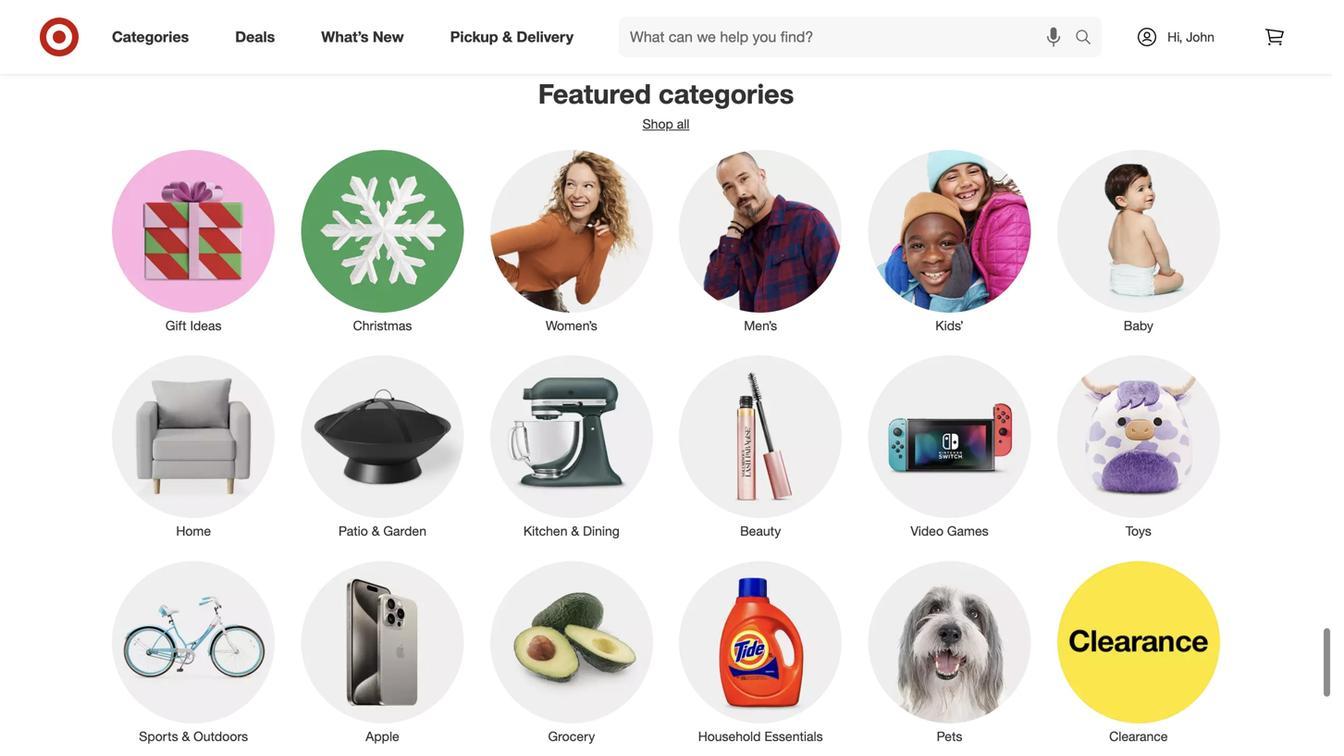 Task type: locate. For each thing, give the bounding box(es) containing it.
toys link
[[1044, 352, 1233, 540]]

gift ideas
[[165, 317, 222, 334]]

john
[[1186, 29, 1215, 45]]

men's
[[744, 317, 777, 334]]

categories
[[659, 77, 794, 110]]

men's link
[[666, 146, 855, 335]]

games
[[947, 523, 989, 539]]

baby link
[[1044, 146, 1233, 335]]

video
[[911, 523, 944, 539]]

apple
[[366, 728, 399, 745]]

gift
[[165, 317, 186, 334]]

kids' link
[[855, 146, 1044, 335]]

featured
[[538, 77, 651, 110]]

categories
[[112, 28, 189, 46]]

home
[[176, 523, 211, 539]]

baby
[[1124, 317, 1154, 334]]

&
[[502, 28, 513, 46], [372, 523, 380, 539], [571, 523, 579, 539], [182, 728, 190, 745]]

grocery
[[548, 728, 595, 745]]

kitchen
[[524, 523, 568, 539]]

new
[[373, 28, 404, 46]]

shop all link
[[643, 116, 690, 132]]

& for pickup
[[502, 28, 513, 46]]

grocery link
[[477, 557, 666, 746]]

search button
[[1067, 17, 1111, 61]]

& for sports
[[182, 728, 190, 745]]

sports & outdoors
[[139, 728, 248, 745]]

garden
[[383, 523, 427, 539]]

all
[[677, 116, 690, 132]]

& for kitchen
[[571, 523, 579, 539]]

& right the pickup
[[502, 28, 513, 46]]

women's link
[[477, 146, 666, 335]]

patio & garden link
[[288, 352, 477, 540]]

& right patio
[[372, 523, 380, 539]]

christmas link
[[288, 146, 477, 335]]

deals link
[[219, 17, 298, 57]]

christmas
[[353, 317, 412, 334]]

patio & garden
[[339, 523, 427, 539]]

beauty
[[740, 523, 781, 539]]

& right sports
[[182, 728, 190, 745]]

pickup & delivery link
[[435, 17, 597, 57]]

hi, john
[[1168, 29, 1215, 45]]

video games link
[[855, 352, 1044, 540]]

video games
[[911, 523, 989, 539]]

& left dining
[[571, 523, 579, 539]]

essentials
[[765, 728, 823, 745]]



Task type: describe. For each thing, give the bounding box(es) containing it.
outdoors
[[194, 728, 248, 745]]

pets link
[[855, 557, 1044, 746]]

toys
[[1126, 523, 1152, 539]]

delivery
[[517, 28, 574, 46]]

pickup
[[450, 28, 498, 46]]

pickup & delivery
[[450, 28, 574, 46]]

deals
[[235, 28, 275, 46]]

featured categories shop all
[[538, 77, 794, 132]]

categories link
[[96, 17, 212, 57]]

what's new
[[321, 28, 404, 46]]

search
[[1067, 30, 1111, 48]]

apple link
[[288, 557, 477, 746]]

patio
[[339, 523, 368, 539]]

clearance link
[[1044, 557, 1233, 746]]

kids'
[[936, 317, 964, 334]]

hi,
[[1168, 29, 1183, 45]]

& for patio
[[372, 523, 380, 539]]

gift ideas link
[[99, 146, 288, 335]]

household essentials
[[698, 728, 823, 745]]

what's new link
[[306, 17, 427, 57]]

pets
[[937, 728, 963, 745]]

kitchen & dining
[[524, 523, 620, 539]]

clearance
[[1110, 728, 1168, 745]]

sports
[[139, 728, 178, 745]]

ideas
[[190, 317, 222, 334]]

kitchen & dining link
[[477, 352, 666, 540]]

dining
[[583, 523, 620, 539]]

household essentials link
[[666, 557, 855, 746]]

sports & outdoors link
[[99, 557, 288, 746]]

women's
[[546, 317, 598, 334]]

shop
[[643, 116, 673, 132]]

what's
[[321, 28, 369, 46]]

beauty link
[[666, 352, 855, 540]]

home link
[[99, 352, 288, 540]]

household
[[698, 728, 761, 745]]

What can we help you find? suggestions appear below search field
[[619, 17, 1080, 57]]



Task type: vqa. For each thing, say whether or not it's contained in the screenshot.
the top to
no



